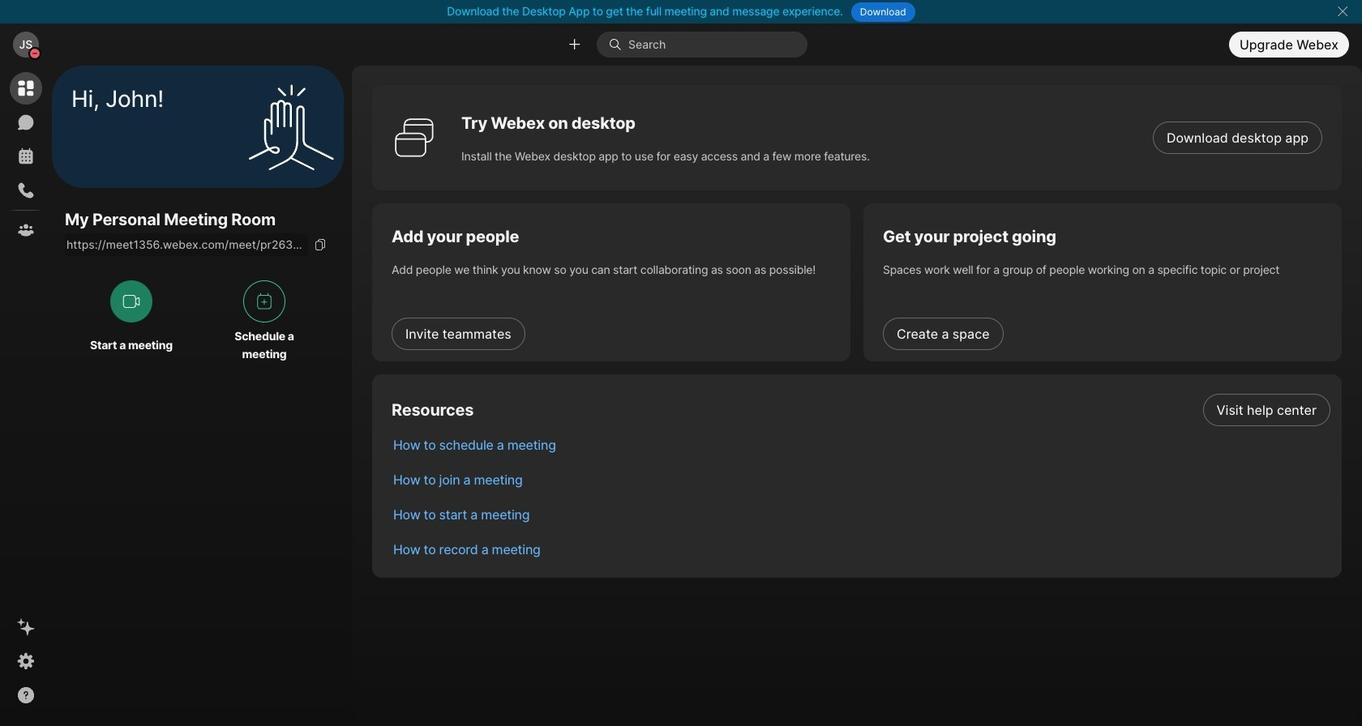 Task type: locate. For each thing, give the bounding box(es) containing it.
webex tab list
[[10, 72, 42, 247]]

navigation
[[0, 66, 52, 727]]

5 list item from the top
[[380, 532, 1342, 567]]

4 list item from the top
[[380, 497, 1342, 532]]

list item
[[380, 393, 1342, 427], [380, 427, 1342, 462], [380, 462, 1342, 497], [380, 497, 1342, 532], [380, 532, 1342, 567]]

two hands high fiving image
[[243, 78, 340, 176]]

3 list item from the top
[[380, 462, 1342, 497]]

2 list item from the top
[[380, 427, 1342, 462]]

None text field
[[65, 234, 308, 257]]



Task type: describe. For each thing, give the bounding box(es) containing it.
cancel_16 image
[[1337, 5, 1350, 18]]

1 list item from the top
[[380, 393, 1342, 427]]



Task type: vqa. For each thing, say whether or not it's contained in the screenshot.
MESSAGING TAB
no



